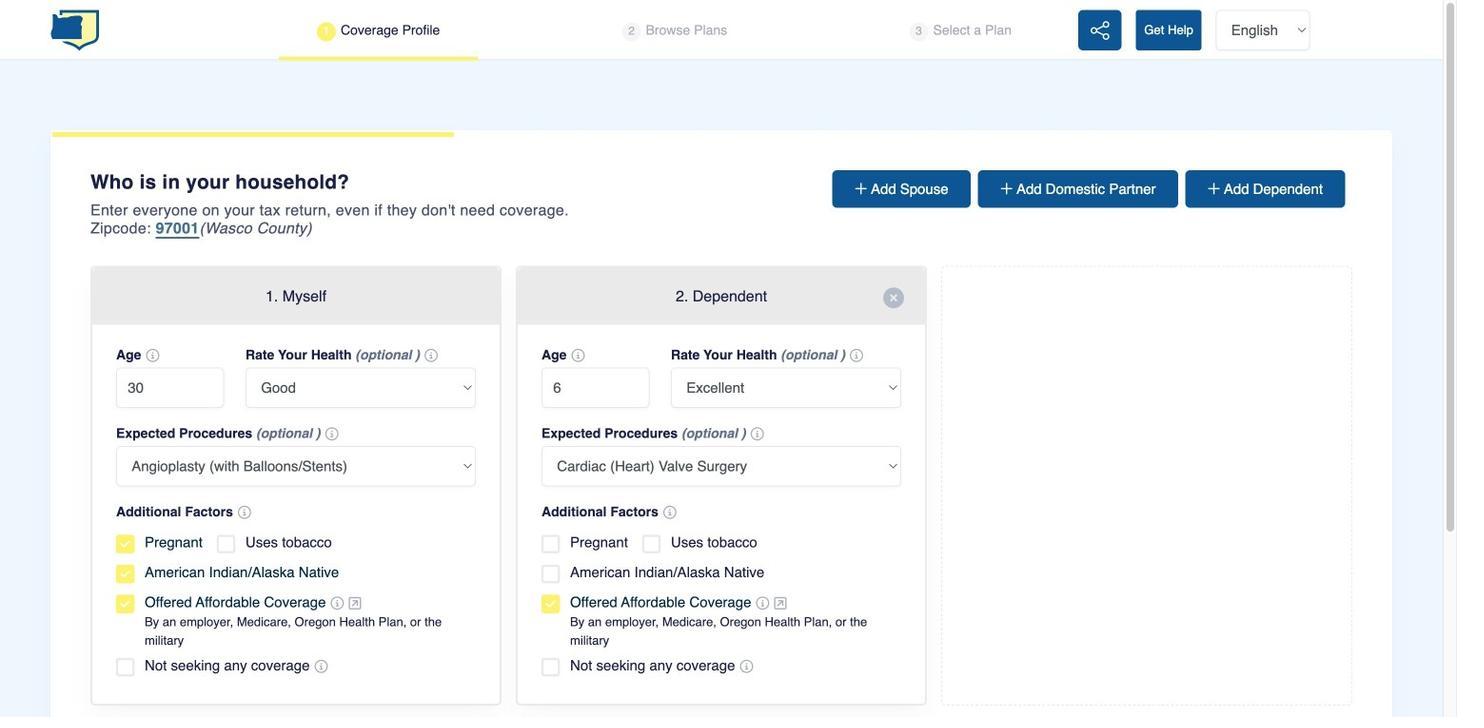 Task type: describe. For each thing, give the bounding box(es) containing it.
plus image
[[1001, 182, 1017, 196]]

times circle image
[[883, 288, 904, 309]]

share image
[[1091, 20, 1110, 42]]

2 plus image from the left
[[1208, 182, 1224, 196]]

external link square image for ex. 32 text box
[[774, 597, 787, 611]]

external link square image for ex. 32 text field
[[349, 597, 361, 611]]

state logo image
[[50, 9, 99, 52]]



Task type: vqa. For each thing, say whether or not it's contained in the screenshot.
Ex. 32 text field
yes



Task type: locate. For each thing, give the bounding box(es) containing it.
plus image
[[855, 182, 871, 196], [1208, 182, 1224, 196]]

Ex. 32 text field
[[542, 368, 650, 409]]

0 horizontal spatial plus image
[[855, 182, 871, 196]]

info circle image
[[146, 350, 159, 363], [572, 350, 585, 363], [325, 428, 339, 441], [751, 428, 764, 441], [238, 507, 251, 520], [663, 507, 677, 520], [315, 661, 328, 674]]

1 horizontal spatial external link square image
[[774, 597, 787, 611]]

info circle image
[[425, 350, 438, 363], [850, 350, 863, 363], [331, 598, 344, 611], [756, 598, 770, 611], [740, 661, 753, 674]]

2 external link square image from the left
[[774, 597, 787, 611]]

external link square image
[[349, 597, 361, 611], [774, 597, 787, 611]]

0 horizontal spatial external link square image
[[349, 597, 361, 611]]

Ex. 32 text field
[[116, 368, 224, 409]]

1 horizontal spatial plus image
[[1208, 182, 1224, 196]]

1 plus image from the left
[[855, 182, 871, 196]]

1 external link square image from the left
[[349, 597, 361, 611]]



